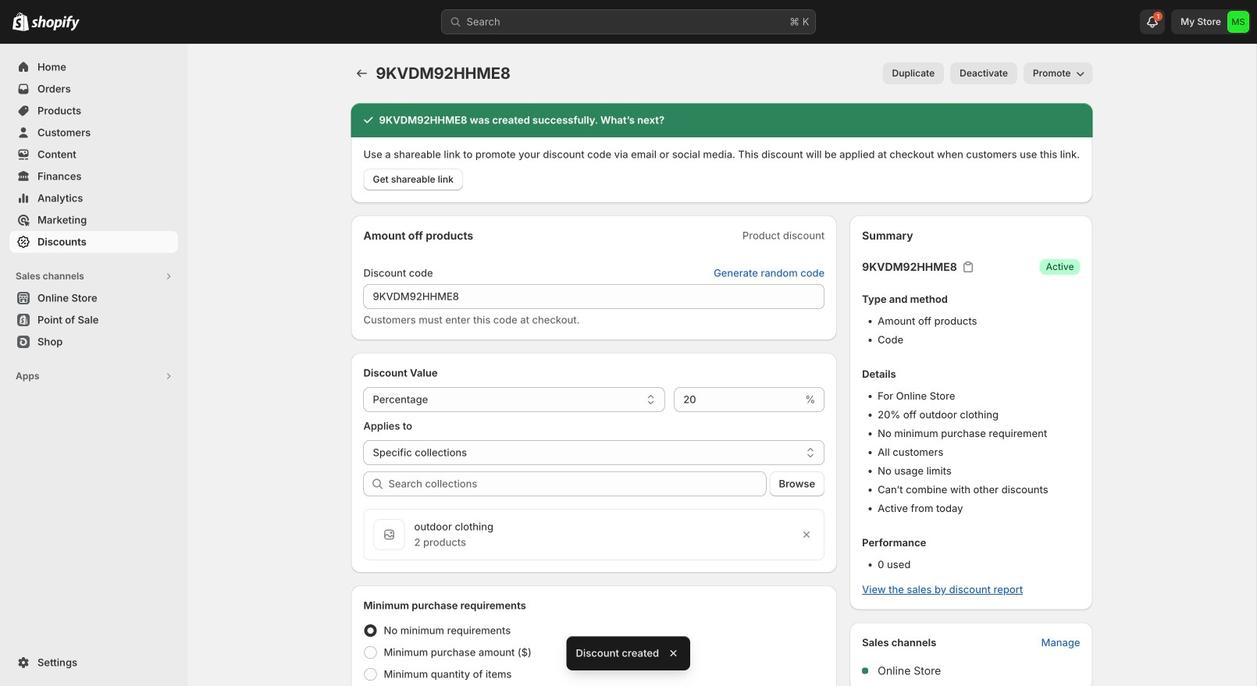 Task type: vqa. For each thing, say whether or not it's contained in the screenshot.
the right shopify image
yes



Task type: describe. For each thing, give the bounding box(es) containing it.
0 horizontal spatial shopify image
[[12, 12, 29, 31]]

Search collections text field
[[389, 472, 767, 497]]



Task type: locate. For each thing, give the bounding box(es) containing it.
1 horizontal spatial shopify image
[[31, 15, 80, 31]]

None text field
[[364, 284, 825, 309]]

None text field
[[674, 387, 802, 412]]

shopify image
[[12, 12, 29, 31], [31, 15, 80, 31]]

my store image
[[1228, 11, 1250, 33]]



